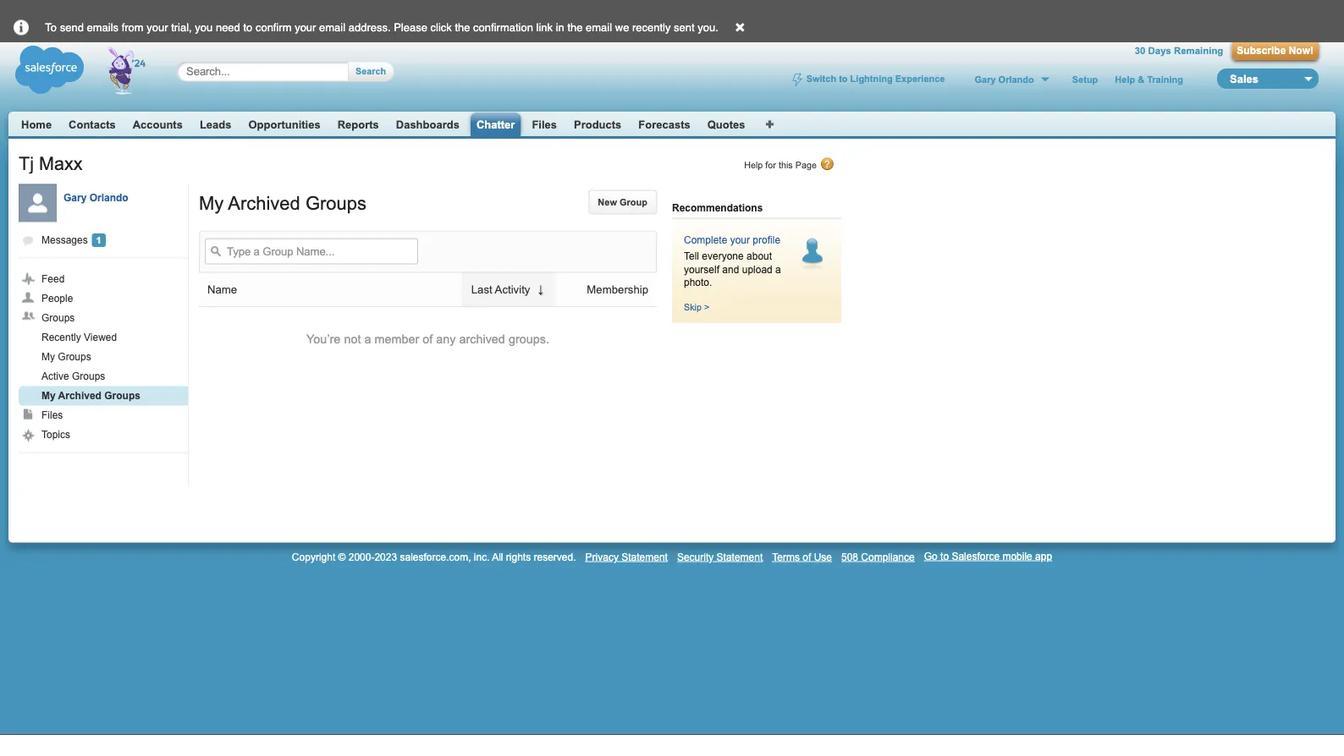 Task type: describe. For each thing, give the bounding box(es) containing it.
you're
[[307, 332, 341, 346]]

messages link
[[19, 231, 92, 250]]

info image
[[0, 6, 42, 36]]

forecasts
[[639, 118, 691, 131]]

about
[[747, 251, 772, 262]]

gary orlando image
[[19, 184, 57, 222]]

page
[[796, 160, 817, 171]]

name
[[207, 283, 237, 296]]

lightning
[[851, 74, 893, 85]]

contacts link
[[69, 118, 116, 131]]

and
[[723, 264, 740, 275]]

use
[[814, 552, 832, 563]]

0 horizontal spatial gary
[[64, 192, 87, 203]]

privacy statement
[[586, 552, 668, 563]]

switch to lightning experience link
[[792, 73, 945, 87]]

you're not a member of any archived groups.
[[307, 332, 549, 346]]

recently viewed link
[[19, 328, 188, 348]]

1
[[96, 235, 101, 245]]

activity
[[495, 283, 530, 296]]

leads link
[[200, 118, 232, 131]]

sales
[[1230, 72, 1259, 85]]

terms of use
[[773, 552, 832, 563]]

to for switch to lightning experience
[[839, 74, 848, 85]]

for
[[766, 160, 776, 171]]

recently viewed my groups active groups my archived groups
[[41, 332, 140, 402]]

gary orlando link
[[64, 192, 128, 203]]

0 vertical spatial to
[[243, 21, 253, 34]]

help & training
[[1115, 74, 1184, 85]]

reports
[[338, 118, 379, 131]]

trial,
[[171, 21, 192, 34]]

this
[[779, 160, 793, 171]]

you
[[195, 21, 213, 34]]

profile
[[753, 234, 781, 245]]

any
[[436, 332, 456, 346]]

go to salesforce mobile app link
[[924, 551, 1053, 562]]

groups down active groups link
[[104, 390, 140, 402]]

experience
[[896, 74, 945, 85]]

emails
[[87, 21, 119, 34]]

chatter link
[[477, 118, 515, 132]]

help for this page
[[744, 160, 817, 171]]

copyright
[[292, 552, 336, 563]]

inc.
[[474, 552, 490, 563]]

sent
[[674, 21, 695, 34]]

opportunities
[[249, 118, 321, 131]]

1 vertical spatial a
[[364, 332, 371, 346]]

groups up type a group name... text box
[[306, 193, 367, 213]]

chatter
[[477, 118, 515, 131]]

help & training link
[[1115, 74, 1184, 85]]

0 horizontal spatial files link
[[19, 406, 188, 426]]

terms of use link
[[773, 552, 832, 563]]

a inside tell everyone about yourself and upload a photo.
[[776, 264, 781, 275]]

from
[[122, 21, 144, 34]]

opportunities link
[[249, 118, 321, 131]]

switch to lightning experience
[[807, 74, 945, 85]]

upload
[[742, 264, 773, 275]]

setup link
[[1073, 74, 1099, 85]]

salesforce
[[952, 551, 1000, 562]]

my archived groups
[[199, 193, 367, 213]]

yourself
[[684, 264, 720, 275]]

member
[[375, 332, 419, 346]]

you.
[[698, 21, 719, 34]]

skip
[[684, 302, 702, 313]]

privacy
[[586, 552, 619, 563]]

1 horizontal spatial gary orlando
[[975, 74, 1035, 85]]

active groups link
[[19, 367, 188, 387]]

1 the from the left
[[455, 21, 470, 34]]

groups.
[[509, 332, 549, 346]]

viewed
[[84, 332, 117, 343]]

confirm
[[256, 21, 292, 34]]

to send emails from your trial, you need to confirm your email address. please click the confirmation link in the email we recently sent you.
[[45, 21, 719, 34]]

0 vertical spatial gary
[[975, 74, 996, 85]]

messages 1
[[41, 235, 101, 246]]

feed
[[41, 274, 65, 285]]

last
[[471, 283, 493, 296]]

2023
[[375, 552, 397, 563]]

close image
[[722, 8, 760, 34]]

my archived groups link
[[19, 387, 188, 406]]

products
[[574, 118, 622, 131]]

&
[[1138, 74, 1145, 85]]

1 vertical spatial of
[[803, 552, 811, 563]]

active
[[41, 371, 69, 382]]

0 horizontal spatial orlando
[[89, 192, 128, 203]]

salesforce.com,
[[400, 552, 471, 563]]

groups link
[[19, 309, 188, 328]]



Task type: locate. For each thing, give the bounding box(es) containing it.
tj maxx
[[19, 153, 83, 174]]

email left 'address.'
[[319, 21, 346, 34]]

help for this page link
[[744, 158, 835, 171]]

your
[[147, 21, 168, 34], [295, 21, 316, 34], [731, 234, 750, 245]]

0 horizontal spatial of
[[423, 332, 433, 346]]

0 horizontal spatial to
[[243, 21, 253, 34]]

1 horizontal spatial your
[[295, 21, 316, 34]]

1 horizontal spatial gary
[[975, 74, 996, 85]]

©
[[338, 552, 346, 563]]

0 horizontal spatial the
[[455, 21, 470, 34]]

app
[[1036, 551, 1053, 562]]

1 email from the left
[[319, 21, 346, 34]]

recommendations
[[672, 202, 763, 213]]

remaining
[[1175, 45, 1224, 56]]

0 horizontal spatial help
[[744, 160, 763, 171]]

your left trial,
[[147, 21, 168, 34]]

508 compliance link
[[842, 552, 915, 563]]

>
[[705, 302, 710, 313]]

groups down recently
[[58, 351, 91, 363]]

archived inside recently viewed my groups active groups my archived groups
[[58, 390, 102, 402]]

files link
[[532, 118, 557, 131], [19, 406, 188, 426]]

0 vertical spatial files link
[[532, 118, 557, 131]]

photo.
[[684, 277, 712, 288]]

1 horizontal spatial help
[[1115, 74, 1136, 85]]

files right chatter
[[532, 118, 557, 131]]

30
[[1135, 45, 1146, 56]]

0 horizontal spatial email
[[319, 21, 346, 34]]

1 horizontal spatial of
[[803, 552, 811, 563]]

a right not
[[364, 332, 371, 346]]

1 vertical spatial my
[[41, 351, 55, 363]]

we
[[615, 21, 629, 34]]

topics
[[41, 429, 70, 441]]

go to salesforce mobile app
[[924, 551, 1053, 562]]

my groups link
[[19, 348, 188, 367]]

dashboards
[[396, 118, 460, 131]]

archived up type a group name... text box
[[228, 193, 300, 213]]

home
[[21, 118, 52, 131]]

switch
[[807, 74, 837, 85]]

0 vertical spatial of
[[423, 332, 433, 346]]

archived down active groups link
[[58, 390, 102, 402]]

archived
[[459, 332, 505, 346]]

everyone
[[702, 251, 744, 262]]

help left &
[[1115, 74, 1136, 85]]

files link down active groups link
[[19, 406, 188, 426]]

groups down my groups link
[[72, 371, 105, 382]]

security statement
[[677, 552, 763, 563]]

1 vertical spatial help
[[744, 160, 763, 171]]

files link right chatter
[[532, 118, 557, 131]]

link
[[536, 21, 553, 34]]

membership link
[[587, 283, 649, 296]]

setup
[[1073, 74, 1099, 85]]

messages
[[41, 235, 88, 246]]

1 vertical spatial to
[[839, 74, 848, 85]]

privacy statement link
[[586, 552, 668, 563]]

security statement link
[[677, 552, 763, 563]]

of left any
[[423, 332, 433, 346]]

2000-
[[349, 552, 375, 563]]

rights
[[506, 552, 531, 563]]

1 horizontal spatial the
[[568, 21, 583, 34]]

your up the everyone
[[731, 234, 750, 245]]

leads
[[200, 118, 232, 131]]

name link
[[207, 283, 237, 296]]

salesforce.com image
[[11, 42, 159, 97]]

0 horizontal spatial your
[[147, 21, 168, 34]]

0 vertical spatial archived
[[228, 193, 300, 213]]

quotes link
[[708, 118, 746, 131]]

topics link
[[19, 426, 188, 445]]

to right switch
[[839, 74, 848, 85]]

1 horizontal spatial archived
[[228, 193, 300, 213]]

orlando left setup
[[999, 74, 1035, 85]]

groups down people
[[41, 312, 75, 324]]

to right need
[[243, 21, 253, 34]]

1 vertical spatial orlando
[[89, 192, 128, 203]]

1 vertical spatial files
[[41, 410, 63, 421]]

your right confirm
[[295, 21, 316, 34]]

copyright © 2000-2023 salesforce.com, inc. all rights reserved.
[[292, 552, 576, 563]]

gary orlando up 1
[[64, 192, 128, 203]]

0 horizontal spatial a
[[364, 332, 371, 346]]

products link
[[574, 118, 622, 131]]

gary orlando
[[975, 74, 1035, 85], [64, 192, 128, 203]]

orlando up 1
[[89, 192, 128, 203]]

a right the upload
[[776, 264, 781, 275]]

2 horizontal spatial to
[[941, 551, 949, 562]]

accounts link
[[133, 118, 183, 131]]

complete
[[684, 234, 728, 245]]

2 vertical spatial my
[[41, 390, 56, 402]]

the right in
[[568, 21, 583, 34]]

1 horizontal spatial files
[[532, 118, 557, 131]]

None button
[[1232, 42, 1319, 60], [349, 61, 386, 82], [589, 190, 657, 215], [1232, 42, 1319, 60], [349, 61, 386, 82], [589, 190, 657, 215]]

0 horizontal spatial statement
[[622, 552, 668, 563]]

not
[[344, 332, 361, 346]]

0 horizontal spatial gary orlando
[[64, 192, 128, 203]]

training
[[1148, 74, 1184, 85]]

archived
[[228, 193, 300, 213], [58, 390, 102, 402]]

reports link
[[338, 118, 379, 131]]

the right the click
[[455, 21, 470, 34]]

dashboards link
[[396, 118, 460, 131]]

0 vertical spatial orlando
[[999, 74, 1035, 85]]

people link
[[19, 289, 188, 309]]

complete your profile link
[[684, 234, 830, 270]]

help for help & training
[[1115, 74, 1136, 85]]

gary
[[975, 74, 996, 85], [64, 192, 87, 203]]

help
[[1115, 74, 1136, 85], [744, 160, 763, 171]]

1 vertical spatial gary orlando
[[64, 192, 128, 203]]

forecasts link
[[639, 118, 691, 131]]

help for help for this page
[[744, 160, 763, 171]]

home link
[[21, 118, 52, 131]]

accounts
[[133, 118, 183, 131]]

0 horizontal spatial archived
[[58, 390, 102, 402]]

statement
[[622, 552, 668, 563], [717, 552, 763, 563]]

of
[[423, 332, 433, 346], [803, 552, 811, 563]]

go
[[924, 551, 938, 562]]

please
[[394, 21, 428, 34]]

Search... text field
[[186, 65, 332, 78]]

Type a Group Name... text field
[[205, 238, 418, 265]]

gary down the maxx
[[64, 192, 87, 203]]

recently
[[633, 21, 671, 34]]

1 vertical spatial archived
[[58, 390, 102, 402]]

address.
[[349, 21, 391, 34]]

1 horizontal spatial orlando
[[999, 74, 1035, 85]]

None search field
[[159, 42, 406, 101]]

files
[[532, 118, 557, 131], [41, 410, 63, 421]]

statement right "privacy"
[[622, 552, 668, 563]]

statement for privacy statement
[[622, 552, 668, 563]]

1 statement from the left
[[622, 552, 668, 563]]

contacts
[[69, 118, 116, 131]]

of left use
[[803, 552, 811, 563]]

gary orlando left setup
[[975, 74, 1035, 85]]

skip >
[[684, 302, 710, 313]]

my up active
[[41, 351, 55, 363]]

2 email from the left
[[586, 21, 612, 34]]

click
[[431, 21, 452, 34]]

0 vertical spatial files
[[532, 118, 557, 131]]

membership
[[587, 283, 649, 296]]

1 horizontal spatial email
[[586, 21, 612, 34]]

508 compliance
[[842, 552, 915, 563]]

my down active
[[41, 390, 56, 402]]

terms
[[773, 552, 800, 563]]

reserved.
[[534, 552, 576, 563]]

files up topics
[[41, 410, 63, 421]]

confirmation
[[473, 21, 533, 34]]

to right go
[[941, 551, 949, 562]]

1 horizontal spatial a
[[776, 264, 781, 275]]

0 vertical spatial my
[[199, 193, 224, 213]]

quotes
[[708, 118, 746, 131]]

maxx
[[39, 153, 83, 174]]

0 vertical spatial help
[[1115, 74, 1136, 85]]

0 vertical spatial a
[[776, 264, 781, 275]]

gary right experience
[[975, 74, 996, 85]]

1 horizontal spatial statement
[[717, 552, 763, 563]]

1 vertical spatial gary
[[64, 192, 87, 203]]

2 horizontal spatial your
[[731, 234, 750, 245]]

my down leads "link"
[[199, 193, 224, 213]]

1 vertical spatial files link
[[19, 406, 188, 426]]

2 statement from the left
[[717, 552, 763, 563]]

1 horizontal spatial files link
[[532, 118, 557, 131]]

30 days remaining
[[1135, 45, 1224, 56]]

security
[[677, 552, 714, 563]]

all tabs image
[[766, 118, 776, 128]]

skip > link
[[684, 302, 710, 313]]

tj
[[19, 153, 34, 174]]

statement right "security"
[[717, 552, 763, 563]]

help left for at the top right of page
[[744, 160, 763, 171]]

to for go to salesforce mobile app
[[941, 551, 949, 562]]

a
[[776, 264, 781, 275], [364, 332, 371, 346]]

help for this page (new window) image
[[821, 158, 835, 171]]

recently
[[41, 332, 81, 343]]

0 horizontal spatial files
[[41, 410, 63, 421]]

statement for security statement
[[717, 552, 763, 563]]

groups
[[306, 193, 367, 213], [41, 312, 75, 324], [58, 351, 91, 363], [72, 371, 105, 382], [104, 390, 140, 402]]

email left we
[[586, 21, 612, 34]]

1 horizontal spatial to
[[839, 74, 848, 85]]

0 vertical spatial gary orlando
[[975, 74, 1035, 85]]

2 vertical spatial to
[[941, 551, 949, 562]]

2 the from the left
[[568, 21, 583, 34]]



Task type: vqa. For each thing, say whether or not it's contained in the screenshot.
second Image - png from the top
no



